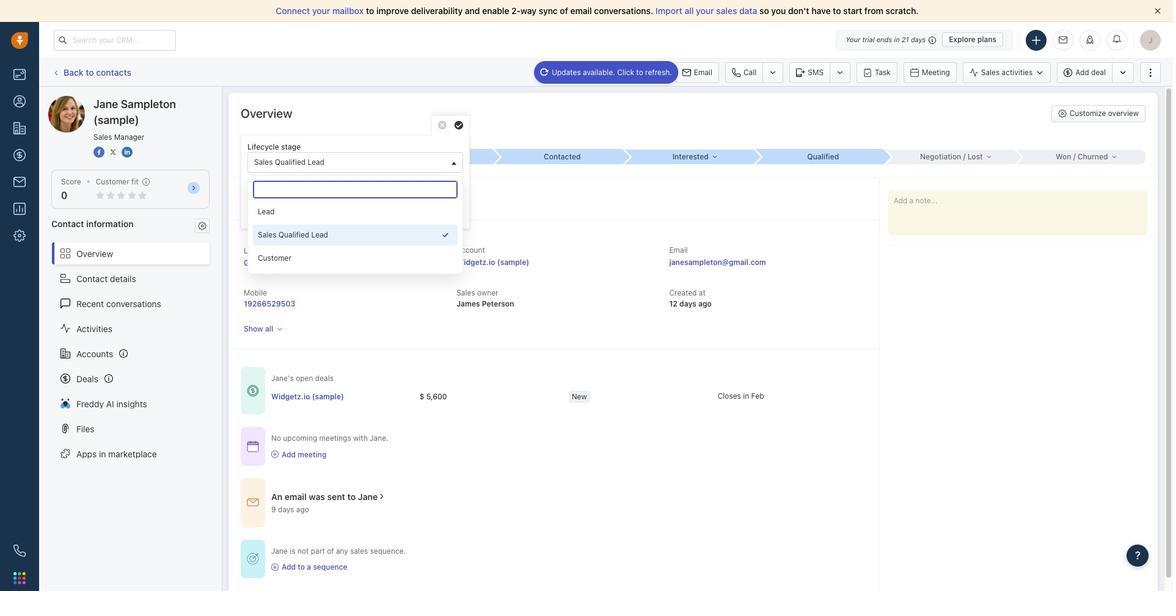 Task type: describe. For each thing, give the bounding box(es) containing it.
open
[[296, 374, 313, 383]]

details
[[110, 273, 136, 284]]

email for email
[[694, 68, 713, 77]]

your
[[846, 35, 861, 43]]

customize overview
[[1070, 109, 1139, 118]]

0 horizontal spatial click
[[253, 193, 271, 203]]

contact details
[[76, 273, 136, 284]]

back to contacts
[[64, 67, 131, 77]]

meeting
[[922, 68, 950, 77]]

explore
[[949, 35, 976, 44]]

account widgetz.io (sample)
[[457, 246, 529, 267]]

won / churned
[[1056, 152, 1108, 161]]

row containing closes in feb
[[271, 385, 867, 410]]

task button
[[857, 62, 898, 83]]

phone element
[[7, 539, 32, 563]]

any
[[336, 547, 348, 556]]

data
[[739, 5, 757, 16]]

in for closes in feb
[[743, 392, 749, 401]]

scratch.
[[886, 5, 919, 16]]

widgetz.io inside row
[[271, 392, 310, 401]]

upcoming
[[283, 434, 317, 443]]

add to a sequence
[[282, 563, 347, 572]]

start
[[843, 5, 862, 16]]

sales activities
[[981, 68, 1033, 77]]

sales for sales qualified lead
[[241, 150, 263, 161]]

sales owner james peterson
[[457, 288, 514, 309]]

add to a sequence link
[[271, 562, 406, 573]]

way
[[521, 5, 537, 16]]

recent conversations
[[76, 299, 161, 309]]

to right back
[[86, 67, 94, 77]]

no upcoming meetings with jane.
[[271, 434, 388, 443]]

connect
[[276, 5, 310, 16]]

show all
[[244, 325, 273, 334]]

negotiation / lost
[[920, 152, 983, 161]]

days inside created at 12 days ago
[[680, 300, 697, 309]]

have
[[812, 5, 831, 16]]

add deal button
[[1057, 62, 1112, 83]]

click to add tags
[[253, 193, 313, 203]]

usa
[[312, 258, 327, 268]]

widgetz.io inside account widgetz.io (sample)
[[457, 258, 495, 267]]

(sample) inside row
[[312, 392, 344, 401]]

lost
[[968, 152, 983, 161]]

sampleton for jane sampleton (sample)
[[94, 95, 136, 106]]

add meeting link
[[271, 450, 388, 460]]

container_wx8msf4aqz5i3rn1 image for add meeting
[[271, 451, 279, 458]]

interested
[[673, 152, 709, 161]]

what's new image
[[1086, 35, 1094, 44]]

2 horizontal spatial days
[[911, 35, 926, 43]]

manager
[[114, 133, 144, 142]]

widgetz.io (sample) link inside row
[[271, 392, 344, 402]]

deliverability
[[411, 5, 463, 16]]

updates available. click to refresh.
[[552, 68, 672, 77]]

jane right sent on the left bottom of the page
[[358, 492, 378, 502]]

new link
[[363, 149, 493, 164]]

mobile
[[244, 288, 267, 298]]

1 vertical spatial sales
[[350, 547, 368, 556]]

mng settings image
[[198, 222, 207, 230]]

meeting button
[[904, 62, 957, 83]]

Search your CRM... text field
[[54, 30, 176, 50]]

new inside row
[[572, 392, 587, 401]]

jane's
[[271, 374, 294, 383]]

in for apps in marketplace
[[99, 449, 106, 459]]

customize
[[1070, 109, 1106, 118]]

1 horizontal spatial sales
[[716, 5, 737, 16]]

meetings
[[319, 434, 351, 443]]

you
[[771, 5, 786, 16]]

customer fit
[[96, 177, 139, 186]]

activities
[[1002, 68, 1033, 77]]

0 vertical spatial click
[[617, 68, 634, 77]]

sampleton for jane sampleton (sample) sales manager
[[121, 98, 176, 111]]

apps
[[76, 449, 97, 459]]

owner
[[477, 288, 498, 298]]

9 days ago
[[271, 505, 309, 514]]

$ 5,600
[[420, 392, 447, 401]]

enable
[[482, 5, 509, 16]]

contact for contact details
[[76, 273, 108, 284]]

sent
[[327, 492, 345, 502]]

closes
[[718, 392, 741, 401]]

refresh.
[[645, 68, 672, 77]]

deals
[[76, 374, 98, 384]]

james
[[457, 300, 480, 309]]

contact information
[[51, 219, 134, 229]]

ago inside created at 12 days ago
[[699, 300, 712, 309]]

2-
[[512, 5, 521, 16]]

0 vertical spatial in
[[894, 35, 900, 43]]

information
[[86, 219, 134, 229]]

task
[[875, 68, 891, 77]]

to right mailbox
[[366, 5, 374, 16]]

1 vertical spatial all
[[265, 325, 273, 334]]

jane for jane is not part of any sales sequence.
[[271, 547, 288, 556]]

call button
[[725, 62, 763, 83]]

19266529503 link
[[244, 300, 295, 309]]

email janesampleton@gmail.com
[[669, 246, 766, 267]]

1 horizontal spatial qualified
[[807, 152, 839, 161]]

(sample) for jane sampleton (sample) sales manager
[[93, 114, 139, 126]]

jane.
[[370, 434, 388, 443]]

explore plans link
[[942, 32, 1003, 47]]

apps in marketplace
[[76, 449, 157, 459]]

1 vertical spatial overview
[[76, 248, 113, 259]]

no
[[271, 434, 281, 443]]

back
[[64, 67, 83, 77]]

container_wx8msf4aqz5i3rn1 image right sent on the left bottom of the page
[[378, 493, 386, 501]]

add
[[282, 193, 296, 203]]

negotiation
[[920, 152, 961, 161]]

deal
[[1092, 68, 1106, 77]]

add for add to a sequence
[[282, 563, 296, 572]]

with
[[353, 434, 368, 443]]

widgetz.io (sample)
[[271, 392, 344, 401]]

created at 12 days ago
[[669, 288, 712, 309]]

container_wx8msf4aqz5i3rn1 image for jane is not part of any sales sequence.
[[247, 553, 259, 566]]



Task type: locate. For each thing, give the bounding box(es) containing it.
call link
[[725, 62, 763, 83]]

jane down contacts
[[93, 98, 118, 111]]

0 horizontal spatial your
[[312, 5, 330, 16]]

widgetz.io (sample) link down account
[[457, 258, 529, 267]]

all right import in the top right of the page
[[685, 5, 694, 16]]

19266529503
[[244, 300, 295, 309]]

your left mailbox
[[312, 5, 330, 16]]

(sample) down the jane sampleton (sample)
[[93, 114, 139, 126]]

container_wx8msf4aqz5i3rn1 image left widgetz.io (sample)
[[247, 385, 259, 397]]

widgetz.io
[[457, 258, 495, 267], [271, 392, 310, 401]]

0 horizontal spatial ago
[[296, 505, 309, 514]]

1 horizontal spatial click
[[617, 68, 634, 77]]

freddy
[[76, 399, 104, 409]]

1 horizontal spatial in
[[743, 392, 749, 401]]

days down the created
[[680, 300, 697, 309]]

sampleton inside jane sampleton (sample) sales manager
[[121, 98, 176, 111]]

email
[[694, 68, 713, 77], [669, 246, 688, 255]]

your right import in the top right of the page
[[696, 5, 714, 16]]

email left 'call' "button"
[[694, 68, 713, 77]]

1 horizontal spatial widgetz.io
[[457, 258, 495, 267]]

freddy ai insights
[[76, 399, 147, 409]]

add inside add to a sequence link
[[282, 563, 296, 572]]

contact up recent
[[76, 273, 108, 284]]

at
[[699, 288, 706, 298]]

0 vertical spatial email
[[570, 5, 592, 16]]

container_wx8msf4aqz5i3rn1 image down the no
[[271, 451, 279, 458]]

jane left is at the left of the page
[[271, 547, 288, 556]]

ago down "at"
[[699, 300, 712, 309]]

jane down back
[[73, 95, 92, 106]]

add for add deal
[[1076, 68, 1089, 77]]

1 horizontal spatial new
[[572, 392, 587, 401]]

0 vertical spatial new
[[424, 152, 440, 161]]

0 vertical spatial ago
[[699, 300, 712, 309]]

email up 9 days ago
[[285, 492, 307, 502]]

email button
[[676, 62, 719, 83]]

sales for sales owner james peterson
[[457, 288, 475, 298]]

0 vertical spatial widgetz.io (sample) link
[[457, 258, 529, 267]]

/ inside button
[[1074, 152, 1076, 161]]

1 vertical spatial ago
[[296, 505, 309, 514]]

jane for jane sampleton (sample)
[[73, 95, 92, 106]]

0 vertical spatial of
[[560, 5, 568, 16]]

0 vertical spatial email
[[694, 68, 713, 77]]

contacted link
[[493, 149, 624, 164]]

sales left 'activities'
[[981, 68, 1000, 77]]

0 horizontal spatial of
[[327, 547, 334, 556]]

not
[[298, 547, 309, 556]]

show
[[244, 325, 263, 334]]

(sample) inside account widgetz.io (sample)
[[497, 258, 529, 267]]

sales left data
[[716, 5, 737, 16]]

negotiation / lost button
[[885, 150, 1015, 164]]

an email was sent to jane
[[271, 492, 378, 502]]

accounts
[[76, 349, 113, 359]]

2 vertical spatial days
[[278, 505, 294, 514]]

of right sync
[[560, 5, 568, 16]]

0 horizontal spatial email
[[285, 492, 307, 502]]

won
[[1056, 152, 1072, 161]]

days right '9'
[[278, 505, 294, 514]]

email up janesampleton@gmail.com
[[669, 246, 688, 255]]

add meeting
[[282, 450, 327, 459]]

send email image
[[1059, 36, 1068, 44]]

1 vertical spatial add
[[282, 450, 296, 459]]

(sample) for account widgetz.io (sample)
[[497, 258, 529, 267]]

2 vertical spatial in
[[99, 449, 106, 459]]

of left any
[[327, 547, 334, 556]]

sales
[[716, 5, 737, 16], [350, 547, 368, 556]]

score
[[61, 177, 81, 186]]

add
[[1076, 68, 1089, 77], [282, 450, 296, 459], [282, 563, 296, 572]]

1 horizontal spatial of
[[560, 5, 568, 16]]

days
[[911, 35, 926, 43], [680, 300, 697, 309], [278, 505, 294, 514]]

won / churned button
[[1015, 150, 1146, 164]]

contacted
[[544, 152, 581, 161]]

1 vertical spatial widgetz.io (sample) link
[[271, 392, 344, 402]]

ends
[[877, 35, 892, 43]]

0 vertical spatial overview
[[241, 106, 292, 120]]

created
[[669, 288, 697, 298]]

0 horizontal spatial all
[[265, 325, 273, 334]]

add inside add meeting link
[[282, 450, 296, 459]]

interested button
[[624, 150, 754, 164]]

freshworks switcher image
[[13, 572, 26, 585]]

add down upcoming
[[282, 450, 296, 459]]

1 horizontal spatial /
[[1074, 152, 1076, 161]]

0 horizontal spatial days
[[278, 505, 294, 514]]

0 vertical spatial widgetz.io
[[457, 258, 495, 267]]

add left "deal"
[[1076, 68, 1089, 77]]

0 horizontal spatial /
[[963, 152, 966, 161]]

0 horizontal spatial widgetz.io
[[271, 392, 310, 401]]

jane's open deals
[[271, 374, 334, 383]]

container_wx8msf4aqz5i3rn1 image left the no
[[247, 441, 259, 453]]

1 horizontal spatial overview
[[241, 106, 292, 120]]

mailbox
[[332, 5, 364, 16]]

overview up contact details at the top left of page
[[76, 248, 113, 259]]

1 vertical spatial new
[[572, 392, 587, 401]]

updates available. click to refresh. link
[[534, 61, 678, 84]]

(sample) inside jane sampleton (sample) sales manager
[[93, 114, 139, 126]]

email
[[570, 5, 592, 16], [285, 492, 307, 502]]

to
[[366, 5, 374, 16], [833, 5, 841, 16], [86, 67, 94, 77], [636, 68, 643, 77], [273, 193, 280, 203], [347, 492, 356, 502], [298, 563, 305, 572]]

a
[[307, 563, 311, 572]]

click right available.
[[617, 68, 634, 77]]

in right apps
[[99, 449, 106, 459]]

arizona,
[[280, 258, 310, 268]]

container_wx8msf4aqz5i3rn1 image for no upcoming meetings with jane.
[[247, 441, 259, 453]]

of
[[560, 5, 568, 16], [327, 547, 334, 556]]

sales left manager
[[93, 133, 112, 142]]

container_wx8msf4aqz5i3rn1 image inside add to a sequence link
[[271, 564, 279, 571]]

click
[[617, 68, 634, 77], [253, 193, 271, 203]]

click left add
[[253, 193, 271, 203]]

to left add
[[273, 193, 280, 203]]

sequence
[[313, 563, 347, 572]]

in left 21
[[894, 35, 900, 43]]

all right show at the left of the page
[[265, 325, 273, 334]]

1 your from the left
[[312, 5, 330, 16]]

email inside email janesampleton@gmail.com
[[669, 246, 688, 255]]

/ inside button
[[963, 152, 966, 161]]

close image
[[1155, 8, 1161, 14]]

row
[[271, 385, 867, 410]]

1 horizontal spatial days
[[680, 300, 697, 309]]

to left start
[[833, 5, 841, 16]]

1 horizontal spatial ago
[[699, 300, 712, 309]]

call
[[744, 68, 757, 77]]

email inside 'button'
[[694, 68, 713, 77]]

overview
[[241, 106, 292, 120], [76, 248, 113, 259]]

explore plans
[[949, 35, 997, 44]]

2 vertical spatial add
[[282, 563, 296, 572]]

add deal
[[1076, 68, 1106, 77]]

phone image
[[13, 545, 26, 557]]

jane for jane sampleton (sample) sales manager
[[93, 98, 118, 111]]

was
[[309, 492, 325, 502]]

location glendale, arizona, usa
[[244, 246, 327, 268]]

0 vertical spatial days
[[911, 35, 926, 43]]

to right sent on the left bottom of the page
[[347, 492, 356, 502]]

qualified
[[265, 150, 302, 161], [807, 152, 839, 161]]

add for add meeting
[[282, 450, 296, 459]]

1 vertical spatial days
[[680, 300, 697, 309]]

sales
[[981, 68, 1000, 77], [93, 133, 112, 142], [241, 150, 263, 161], [457, 288, 475, 298]]

sales right any
[[350, 547, 368, 556]]

1 vertical spatial email
[[285, 492, 307, 502]]

1 vertical spatial widgetz.io
[[271, 392, 310, 401]]

sales inside "sales qualified lead" link
[[241, 150, 263, 161]]

in left feb
[[743, 392, 749, 401]]

interested link
[[624, 150, 754, 164]]

contacts
[[96, 67, 131, 77]]

container_wx8msf4aqz5i3rn1 image for add to a sequence
[[271, 564, 279, 571]]

0 vertical spatial all
[[685, 5, 694, 16]]

stage
[[274, 135, 293, 144]]

2 / from the left
[[1074, 152, 1076, 161]]

files
[[76, 424, 94, 434]]

1 / from the left
[[963, 152, 966, 161]]

widgetz.io down jane's
[[271, 392, 310, 401]]

qualified link
[[754, 149, 885, 164]]

0 horizontal spatial new
[[424, 152, 440, 161]]

overview up lifecycle stage
[[241, 106, 292, 120]]

sales inside sales owner james peterson
[[457, 288, 475, 298]]

sales inside jane sampleton (sample) sales manager
[[93, 133, 112, 142]]

0 vertical spatial container_wx8msf4aqz5i3rn1 image
[[271, 451, 279, 458]]

/ right won
[[1074, 152, 1076, 161]]

2 horizontal spatial in
[[894, 35, 900, 43]]

jane sampleton (sample) sales manager
[[93, 98, 176, 142]]

2 your from the left
[[696, 5, 714, 16]]

and
[[465, 5, 480, 16]]

1 horizontal spatial your
[[696, 5, 714, 16]]

won / churned link
[[1015, 150, 1146, 164]]

sampleton up manager
[[121, 98, 176, 111]]

contact for contact information
[[51, 219, 84, 229]]

email right sync
[[570, 5, 592, 16]]

deals
[[315, 374, 334, 383]]

0 horizontal spatial in
[[99, 449, 106, 459]]

(sample) for jane sampleton (sample)
[[138, 95, 173, 106]]

0 vertical spatial sales
[[716, 5, 737, 16]]

sampleton down contacts
[[94, 95, 136, 106]]

back to contacts link
[[51, 63, 132, 82]]

(sample) up owner
[[497, 258, 529, 267]]

janesampleton@gmail.com link
[[669, 257, 766, 269]]

ago down the was
[[296, 505, 309, 514]]

meeting
[[298, 450, 327, 459]]

days right 21
[[911, 35, 926, 43]]

1 vertical spatial contact
[[76, 273, 108, 284]]

0 vertical spatial contact
[[51, 219, 84, 229]]

container_wx8msf4aqz5i3rn1 image left '9'
[[247, 497, 259, 509]]

add down is at the left of the page
[[282, 563, 296, 572]]

add inside add deal button
[[1076, 68, 1089, 77]]

email for email janesampleton@gmail.com
[[669, 246, 688, 255]]

negotiation / lost link
[[885, 150, 1015, 164]]

connect your mailbox link
[[276, 5, 366, 16]]

improve
[[376, 5, 409, 16]]

container_wx8msf4aqz5i3rn1 image inside add meeting link
[[271, 451, 279, 458]]

plans
[[978, 35, 997, 44]]

widgetz.io (sample) link down open
[[271, 392, 344, 402]]

in inside row
[[743, 392, 749, 401]]

sales qualified lead
[[241, 150, 324, 161]]

to left refresh.
[[636, 68, 643, 77]]

contact down the 0 button
[[51, 219, 84, 229]]

1 container_wx8msf4aqz5i3rn1 image from the top
[[271, 451, 279, 458]]

container_wx8msf4aqz5i3rn1 image for jane's open deals
[[247, 385, 259, 397]]

1 horizontal spatial email
[[694, 68, 713, 77]]

/ left lost
[[963, 152, 966, 161]]

0 vertical spatial add
[[1076, 68, 1089, 77]]

1 horizontal spatial email
[[570, 5, 592, 16]]

1 vertical spatial email
[[669, 246, 688, 255]]

1 horizontal spatial widgetz.io (sample) link
[[457, 258, 529, 267]]

container_wx8msf4aqz5i3rn1 image
[[271, 451, 279, 458], [271, 564, 279, 571]]

0 horizontal spatial sales
[[350, 547, 368, 556]]

0 horizontal spatial overview
[[76, 248, 113, 259]]

widgetz.io down account
[[457, 258, 495, 267]]

0 horizontal spatial qualified
[[265, 150, 302, 161]]

1 horizontal spatial all
[[685, 5, 694, 16]]

container_wx8msf4aqz5i3rn1 image left a
[[271, 564, 279, 571]]

new
[[424, 152, 440, 161], [572, 392, 587, 401]]

peterson
[[482, 300, 514, 309]]

2 container_wx8msf4aqz5i3rn1 image from the top
[[271, 564, 279, 571]]

jane inside jane sampleton (sample) sales manager
[[93, 98, 118, 111]]

churned
[[1078, 152, 1108, 161]]

0 horizontal spatial widgetz.io (sample) link
[[271, 392, 344, 402]]

1 vertical spatial click
[[253, 193, 271, 203]]

sms button
[[790, 62, 830, 83]]

customize overview button
[[1052, 105, 1146, 122]]

1 vertical spatial container_wx8msf4aqz5i3rn1 image
[[271, 564, 279, 571]]

0 horizontal spatial email
[[669, 246, 688, 255]]

/ for churned
[[1074, 152, 1076, 161]]

tags
[[298, 193, 313, 203]]

so
[[760, 5, 769, 16]]

sales for sales activities
[[981, 68, 1000, 77]]

available.
[[583, 68, 615, 77]]

(sample) up manager
[[138, 95, 173, 106]]

(sample) down "deals"
[[312, 392, 344, 401]]

ai
[[106, 399, 114, 409]]

1 vertical spatial of
[[327, 547, 334, 556]]

container_wx8msf4aqz5i3rn1 image
[[247, 385, 259, 397], [247, 441, 259, 453], [378, 493, 386, 501], [247, 497, 259, 509], [247, 553, 259, 566]]

sales down lifecycle
[[241, 150, 263, 161]]

0 button
[[61, 190, 67, 201]]

1 vertical spatial in
[[743, 392, 749, 401]]

/ for lost
[[963, 152, 966, 161]]

sales up james
[[457, 288, 475, 298]]

recent
[[76, 299, 104, 309]]

to left a
[[298, 563, 305, 572]]

don't
[[788, 5, 809, 16]]

overview
[[1108, 109, 1139, 118]]

updates
[[552, 68, 581, 77]]

container_wx8msf4aqz5i3rn1 image left is at the left of the page
[[247, 553, 259, 566]]

account
[[457, 246, 485, 255]]

21
[[902, 35, 909, 43]]



Task type: vqa. For each thing, say whether or not it's contained in the screenshot.
the leftmost provider
no



